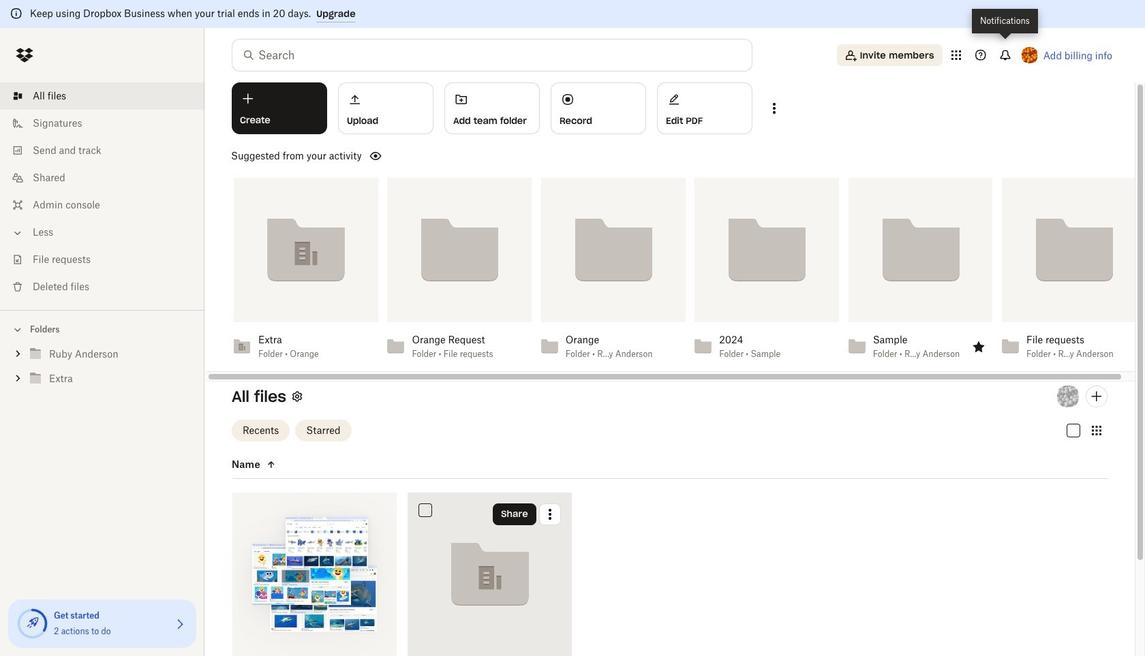 Task type: describe. For each thing, give the bounding box(es) containing it.
Search in folder "Dropbox" text field
[[258, 47, 724, 63]]

add team members image
[[1089, 388, 1105, 405]]

team member folder, ruby anderson row
[[232, 493, 397, 657]]

ruby anderson image
[[1057, 386, 1079, 408]]

dropbox image
[[11, 42, 38, 69]]



Task type: vqa. For each thing, say whether or not it's contained in the screenshot.
We
no



Task type: locate. For each thing, give the bounding box(es) containing it.
group
[[0, 340, 205, 402]]

folder settings image
[[289, 388, 305, 405]]

list
[[0, 74, 205, 310]]

list item
[[0, 82, 205, 110]]

team shared folder, extra row
[[408, 493, 572, 657]]

alert
[[0, 0, 1145, 28]]

less image
[[11, 226, 25, 240]]

account menu image
[[1022, 47, 1038, 63]]



